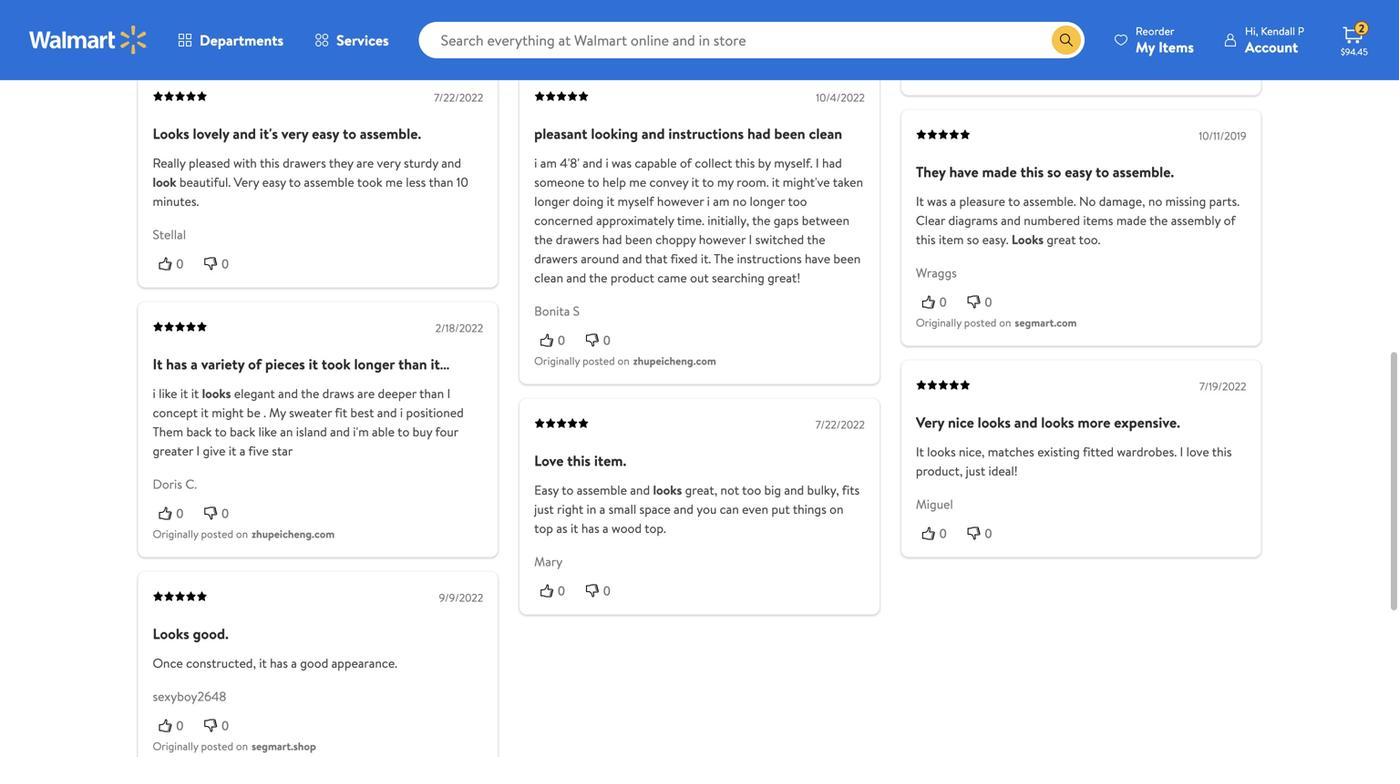 Task type: describe. For each thing, give the bounding box(es) containing it.
and up the capable
[[642, 124, 665, 144]]

segmart.shop
[[252, 739, 316, 754]]

hi,
[[1245, 23, 1258, 39]]

fit
[[335, 404, 347, 422]]

easy for so
[[1065, 162, 1092, 182]]

hi, kendall p account
[[1245, 23, 1304, 57]]

this inside it looks nice, matches existing fitted wardrobes. i love this product, just ideal!
[[1212, 443, 1232, 461]]

able
[[372, 423, 395, 441]]

them
[[153, 423, 183, 441]]

7/22/2022 for love this item.
[[816, 417, 865, 433]]

myself.
[[774, 154, 813, 172]]

instructions inside i am 4'8' and i was capable of collect this by myself. i had someone to help me convey it to my room. it might've taken longer doing it myself however i am no longer too concerned approximately time. initially, the gaps between the drawers had been choppy however i switched the drawers around and that fixed it. the instructions have been clean and the product came out searching great!
[[737, 250, 802, 268]]

too.
[[1079, 231, 1101, 249]]

more
[[1078, 413, 1111, 433]]

c.
[[185, 475, 197, 493]]

the left the gaps
[[752, 212, 771, 229]]

by
[[758, 154, 771, 172]]

0 vertical spatial clean
[[809, 124, 842, 144]]

existing
[[1037, 443, 1080, 461]]

too inside i am 4'8' and i was capable of collect this by myself. i had someone to help me convey it to my room. it might've taken longer doing it myself however i am no longer too concerned approximately time. initially, the gaps between the drawers had been choppy however i switched the drawers around and that fixed it. the instructions have been clean and the product came out searching great!
[[788, 193, 807, 210]]

0 horizontal spatial made
[[982, 162, 1017, 182]]

it for it has a variety of pieces it took longer than it should
[[153, 354, 163, 374]]

bulky,
[[807, 481, 839, 499]]

0 vertical spatial instructions
[[668, 124, 744, 144]]

2 vertical spatial been
[[833, 250, 861, 268]]

that
[[645, 250, 668, 268]]

sweater
[[289, 404, 332, 422]]

1 horizontal spatial has
[[270, 654, 288, 672]]

constructed,
[[186, 654, 256, 672]]

very inside the really pleased with this drawers they are very sturdy and look
[[377, 154, 401, 172]]

reorder my items
[[1136, 23, 1194, 57]]

easy to assemble and looks
[[534, 481, 682, 499]]

it for it looks nice, matches existing fitted wardrobes. i love this product, just ideal!
[[916, 443, 924, 461]]

initially,
[[708, 212, 749, 229]]

than inside it has a variety of pieces it took longer than it should
[[398, 354, 427, 374]]

fixed
[[670, 250, 698, 268]]

variety
[[201, 354, 245, 374]]

i up help
[[606, 154, 609, 172]]

i left the give
[[196, 442, 200, 460]]

this inside it was a pleasure to assemble. no damage, no missing parts. clear diagrams and numbered items made the assembly of this item so easy.
[[916, 231, 936, 249]]

originally posted on segmart.shop
[[153, 739, 316, 754]]

they have made this so easy to assemble.
[[916, 162, 1174, 182]]

looks for looks lovely and it's very easy to assemble.
[[153, 124, 189, 144]]

0 vertical spatial however
[[657, 193, 704, 210]]

looking
[[591, 124, 638, 144]]

2 back from the left
[[230, 423, 255, 441]]

it was a pleasure to assemble. no damage, no missing parts. clear diagrams and numbered items made the assembly of this item so easy.
[[916, 193, 1240, 249]]

top.
[[645, 520, 666, 537]]

have inside i am 4'8' and i was capable of collect this by myself. i had someone to help me convey it to my room. it might've taken longer doing it myself however i am no longer too concerned approximately time. initially, the gaps between the drawers had been choppy however i switched the drawers around and that fixed it. the instructions have been clean and the product came out searching great!
[[805, 250, 830, 268]]

2 horizontal spatial had
[[822, 154, 842, 172]]

than inside beautiful. very easy to assemble took me less than 10 minutes.
[[429, 173, 453, 191]]

reorder
[[1136, 23, 1174, 39]]

walmart image
[[29, 26, 148, 55]]

room.
[[737, 173, 769, 191]]

zhupeicheng.com for instructions
[[633, 353, 716, 369]]

took inside it has a variety of pieces it took longer than it should
[[321, 354, 351, 374]]

1 vertical spatial been
[[625, 231, 652, 249]]

Walmart Site-Wide search field
[[419, 22, 1085, 58]]

assemble. for looks lovely and it's very easy to assemble.
[[360, 124, 421, 144]]

to left my
[[702, 173, 714, 191]]

departments button
[[162, 18, 299, 62]]

to inside it was a pleasure to assemble. no damage, no missing parts. clear diagrams and numbered items made the assembly of this item so easy.
[[1008, 193, 1020, 210]]

on for it has a variety of pieces it took longer than it should
[[236, 526, 248, 542]]

pleased
[[189, 154, 230, 172]]

assembly
[[1171, 212, 1221, 229]]

even
[[742, 501, 768, 518]]

pleasant
[[534, 124, 587, 144]]

this right the love
[[567, 451, 591, 471]]

and inside it was a pleasure to assemble. no damage, no missing parts. clear diagrams and numbered items made the assembly of this item so easy.
[[1001, 212, 1021, 229]]

matches
[[988, 443, 1034, 461]]

clean inside i am 4'8' and i was capable of collect this by myself. i had someone to help me convey it to my room. it might've taken longer doing it myself however i am no longer too concerned approximately time. initially, the gaps between the drawers had been choppy however i switched the drawers around and that fixed it. the instructions have been clean and the product came out searching great!
[[534, 269, 563, 287]]

bonita s
[[534, 302, 580, 320]]

no inside it was a pleasure to assemble. no damage, no missing parts. clear diagrams and numbered items made the assembly of this item so easy.
[[1148, 193, 1162, 210]]

and up space
[[630, 481, 650, 499]]

1 vertical spatial however
[[699, 231, 746, 249]]

deeper
[[378, 385, 417, 403]]

2 horizontal spatial longer
[[750, 193, 785, 210]]

1 vertical spatial very
[[916, 413, 944, 433]]

the inside elegant and the draws are deeper than i concept it might be . my sweater fit best and i positioned them back to back like an island and i'm able to buy four greater i give it a five star
[[301, 385, 319, 403]]

pleasure
[[959, 193, 1005, 210]]

looks for looks great too.
[[1012, 231, 1044, 249]]

nice,
[[959, 443, 985, 461]]

myself
[[618, 193, 654, 210]]

a inside it has a variety of pieces it took longer than it should
[[191, 354, 198, 374]]

to left buy
[[398, 423, 410, 441]]

good.
[[193, 624, 229, 644]]

pieces
[[265, 354, 305, 374]]

the down between
[[807, 231, 825, 249]]

0 horizontal spatial am
[[540, 154, 557, 172]]

things
[[793, 501, 827, 518]]

and right 4'8'
[[583, 154, 603, 172]]

they
[[916, 162, 946, 182]]

concerned
[[534, 212, 593, 229]]

originally for they have made this so easy to assemble.
[[916, 315, 962, 331]]

collect
[[695, 154, 732, 172]]

four
[[435, 423, 458, 441]]

originally posted on zhupeicheng.com for instructions
[[534, 353, 716, 369]]

stellal
[[153, 226, 186, 244]]

has inside it has a variety of pieces it took longer than it should
[[166, 354, 187, 374]]

was inside it was a pleasure to assemble. no damage, no missing parts. clear diagrams and numbered items made the assembly of this item so easy.
[[927, 193, 947, 210]]

approximately
[[596, 212, 674, 229]]

to inside beautiful. very easy to assemble took me less than 10 minutes.
[[289, 173, 301, 191]]

just inside great, not too big and bulky, fits just right in a small space and you can even put things on top as it has a wood top.
[[534, 501, 554, 518]]

and down fit
[[330, 423, 350, 441]]

beautiful. very easy to assemble took me less than 10 minutes.
[[153, 173, 468, 210]]

10
[[456, 173, 468, 191]]

easy inside beautiful. very easy to assemble took me less than 10 minutes.
[[262, 173, 286, 191]]

items
[[1159, 37, 1194, 57]]

made inside it was a pleasure to assemble. no damage, no missing parts. clear diagrams and numbered items made the assembly of this item so easy.
[[1116, 212, 1147, 229]]

easy for very
[[312, 124, 339, 144]]

bonita
[[534, 302, 570, 320]]

assemble. inside it was a pleasure to assemble. no damage, no missing parts. clear diagrams and numbered items made the assembly of this item so easy.
[[1023, 193, 1076, 210]]

once constructed, it has a good appearance.
[[153, 654, 397, 672]]

1 horizontal spatial longer
[[534, 193, 570, 210]]

switched
[[755, 231, 804, 249]]

gaps
[[774, 212, 799, 229]]

zhupeicheng.com for variety
[[252, 526, 335, 542]]

2 vertical spatial drawers
[[534, 250, 578, 268]]

product,
[[916, 462, 963, 480]]

might've
[[783, 173, 830, 191]]

and up matches
[[1014, 413, 1038, 433]]

on for they have made this so easy to assemble.
[[999, 315, 1011, 331]]

less
[[406, 173, 426, 191]]

no
[[1079, 193, 1096, 210]]

to up the doing on the top left of page
[[587, 173, 599, 191]]

diagrams
[[948, 212, 998, 229]]

fits
[[842, 481, 860, 499]]

are inside elegant and the draws are deeper than i concept it might be . my sweater fit best and i positioned them back to back like an island and i'm able to buy four greater i give it a five star
[[357, 385, 375, 403]]

i up concept
[[153, 385, 156, 403]]

a inside it was a pleasure to assemble. no damage, no missing parts. clear diagrams and numbered items made the assembly of this item so easy.
[[950, 193, 956, 210]]

i'm
[[353, 423, 369, 441]]

this up numbered
[[1020, 162, 1044, 182]]

looks right nice
[[978, 413, 1011, 433]]

my inside reorder my items
[[1136, 37, 1155, 57]]

space
[[639, 501, 671, 518]]

doris
[[153, 475, 182, 493]]

Search search field
[[419, 22, 1085, 58]]

and up sweater
[[278, 385, 298, 403]]

star
[[272, 442, 293, 460]]

.
[[264, 404, 266, 422]]

0 vertical spatial like
[[159, 385, 177, 403]]

it for it was a pleasure to assemble. no damage, no missing parts. clear diagrams and numbered items made the assembly of this item so easy.
[[916, 193, 924, 210]]

search icon image
[[1059, 33, 1074, 47]]

between
[[802, 212, 850, 229]]

it's
[[260, 124, 278, 144]]

services button
[[299, 18, 404, 62]]

to up right
[[562, 481, 574, 499]]

no inside i am 4'8' and i was capable of collect this by myself. i had someone to help me convey it to my room. it might've taken longer doing it myself however i am no longer too concerned approximately time. initially, the gaps between the drawers had been choppy however i switched the drawers around and that fixed it. the instructions have been clean and the product came out searching great!
[[733, 193, 747, 210]]

1 horizontal spatial assemble
[[577, 481, 627, 499]]

around
[[581, 250, 619, 268]]

me inside i am 4'8' and i was capable of collect this by myself. i had someone to help me convey it to my room. it might've taken longer doing it myself however i am no longer too concerned approximately time. initially, the gaps between the drawers had been choppy however i switched the drawers around and that fixed it. the instructions have been clean and the product came out searching great!
[[629, 173, 646, 191]]

of inside it was a pleasure to assemble. no damage, no missing parts. clear diagrams and numbered items made the assembly of this item so easy.
[[1224, 212, 1236, 229]]

it looks nice, matches existing fitted wardrobes. i love this product, just ideal!
[[916, 443, 1232, 480]]

miguel
[[916, 496, 953, 513]]

looks for looks good.
[[153, 624, 189, 644]]

it inside great, not too big and bulky, fits just right in a small space and you can even put things on top as it has a wood top.
[[571, 520, 578, 537]]

a left good
[[291, 654, 297, 672]]

pleasant looking and instructions had been clean
[[534, 124, 842, 144]]

minutes.
[[153, 193, 199, 210]]

i up might've
[[816, 154, 819, 172]]

items
[[1083, 212, 1113, 229]]

and inside the really pleased with this drawers they are very sturdy and look
[[441, 154, 461, 172]]

0 horizontal spatial very
[[281, 124, 308, 144]]

looks inside it looks nice, matches existing fitted wardrobes. i love this product, just ideal!
[[927, 443, 956, 461]]

1 vertical spatial am
[[713, 193, 730, 210]]

to up the no
[[1096, 162, 1109, 182]]

to up they at left top
[[343, 124, 356, 144]]

posted for and
[[583, 353, 615, 369]]

best
[[350, 404, 374, 422]]

expensive.
[[1114, 413, 1180, 433]]

1 horizontal spatial so
[[1047, 162, 1061, 182]]



Task type: locate. For each thing, give the bounding box(es) containing it.
drawers inside the really pleased with this drawers they are very sturdy and look
[[283, 154, 326, 172]]

instructions
[[668, 124, 744, 144], [737, 250, 802, 268]]

took up 'draws'
[[321, 354, 351, 374]]

have down between
[[805, 250, 830, 268]]

0 vertical spatial than
[[429, 173, 453, 191]]

to
[[343, 124, 356, 144], [1096, 162, 1109, 182], [289, 173, 301, 191], [587, 173, 599, 191], [702, 173, 714, 191], [1008, 193, 1020, 210], [215, 423, 227, 441], [398, 423, 410, 441], [562, 481, 574, 499]]

just up the top on the bottom left of the page
[[534, 501, 554, 518]]

help
[[602, 173, 626, 191]]

0 horizontal spatial very
[[234, 173, 259, 191]]

good
[[300, 654, 328, 672]]

i up someone
[[534, 154, 537, 172]]

look
[[153, 173, 176, 191]]

i
[[816, 154, 819, 172], [749, 231, 752, 249], [447, 385, 451, 403], [196, 442, 200, 460], [1180, 443, 1183, 461]]

too up even at the right
[[742, 481, 761, 499]]

1 back from the left
[[186, 423, 212, 441]]

to down looks lovely and it's very easy to assemble.
[[289, 173, 301, 191]]

took inside beautiful. very easy to assemble took me less than 10 minutes.
[[357, 173, 382, 191]]

it up the should
[[153, 354, 163, 374]]

looks up space
[[653, 481, 682, 499]]

1 horizontal spatial like
[[258, 423, 277, 441]]

elegant and the draws are deeper than i concept it might be . my sweater fit best and i positioned them back to back like an island and i'm able to buy four greater i give it a five star
[[153, 385, 464, 460]]

4'8'
[[560, 154, 580, 172]]

give
[[203, 442, 226, 460]]

this inside i am 4'8' and i was capable of collect this by myself. i had someone to help me convey it to my room. it might've taken longer doing it myself however i am no longer too concerned approximately time. initially, the gaps between the drawers had been choppy however i switched the drawers around and that fixed it. the instructions have been clean and the product came out searching great!
[[735, 154, 755, 172]]

too inside great, not too big and bulky, fits just right in a small space and you can even put things on top as it has a wood top.
[[742, 481, 761, 499]]

0 horizontal spatial me
[[386, 173, 403, 191]]

was
[[612, 154, 632, 172], [927, 193, 947, 210]]

posted for made
[[964, 315, 997, 331]]

searching
[[712, 269, 765, 287]]

it up clear
[[916, 193, 924, 210]]

easy up they at left top
[[312, 124, 339, 144]]

numbered
[[1024, 212, 1080, 229]]

posted down sexyboy2648
[[201, 739, 233, 754]]

1 me from the left
[[386, 173, 403, 191]]

originally for it has a variety of pieces it took longer than it should
[[153, 526, 198, 542]]

back up the give
[[186, 423, 212, 441]]

appearance.
[[331, 654, 397, 672]]

1 vertical spatial was
[[927, 193, 947, 210]]

0 horizontal spatial too
[[742, 481, 761, 499]]

and down 'around'
[[566, 269, 586, 287]]

of inside it has a variety of pieces it took longer than it should
[[248, 354, 262, 374]]

assemble. for they have made this so easy to assemble.
[[1113, 162, 1174, 182]]

a right in on the bottom of the page
[[599, 501, 605, 518]]

a inside elegant and the draws are deeper than i concept it might be . my sweater fit best and i positioned them back to back like an island and i'm able to buy four greater i give it a five star
[[239, 442, 245, 460]]

0 vertical spatial am
[[540, 154, 557, 172]]

1 horizontal spatial originally posted on zhupeicheng.com
[[534, 353, 716, 369]]

however up the
[[699, 231, 746, 249]]

1 vertical spatial just
[[534, 501, 554, 518]]

just inside it looks nice, matches existing fitted wardrobes. i love this product, just ideal!
[[966, 462, 985, 480]]

0 vertical spatial very
[[234, 173, 259, 191]]

2 horizontal spatial of
[[1224, 212, 1236, 229]]

once
[[153, 654, 183, 672]]

0 vertical spatial had
[[747, 124, 771, 144]]

sturdy
[[404, 154, 438, 172]]

back down be
[[230, 423, 255, 441]]

drawers
[[283, 154, 326, 172], [556, 231, 599, 249], [534, 250, 578, 268]]

so inside it was a pleasure to assemble. no damage, no missing parts. clear diagrams and numbered items made the assembly of this item so easy.
[[967, 231, 979, 249]]

and up the easy.
[[1001, 212, 1021, 229]]

convey
[[649, 173, 688, 191]]

however
[[657, 193, 704, 210], [699, 231, 746, 249]]

of down parts.
[[1224, 212, 1236, 229]]

1 no from the left
[[733, 193, 747, 210]]

this right with at the top left
[[260, 154, 280, 172]]

1 vertical spatial has
[[581, 520, 599, 537]]

clean down 10/4/2022
[[809, 124, 842, 144]]

1 horizontal spatial zhupeicheng.com
[[633, 353, 716, 369]]

7/22/2022 for looks lovely and it's very easy to assemble.
[[434, 90, 483, 105]]

assemble. up sturdy
[[360, 124, 421, 144]]

1 horizontal spatial took
[[357, 173, 382, 191]]

someone
[[534, 173, 585, 191]]

longer down room.
[[750, 193, 785, 210]]

instructions up collect
[[668, 124, 744, 144]]

this inside the really pleased with this drawers they are very sturdy and look
[[260, 154, 280, 172]]

has inside great, not too big and bulky, fits just right in a small space and you can even put things on top as it has a wood top.
[[581, 520, 599, 537]]

me up myself
[[629, 173, 646, 191]]

very
[[234, 173, 259, 191], [916, 413, 944, 433]]

clean up the bonita
[[534, 269, 563, 287]]

am down my
[[713, 193, 730, 210]]

draws
[[322, 385, 354, 403]]

the inside it was a pleasure to assemble. no damage, no missing parts. clear diagrams and numbered items made the assembly of this item so easy.
[[1150, 212, 1168, 229]]

0 vertical spatial been
[[774, 124, 805, 144]]

small
[[609, 501, 636, 518]]

love this item.
[[534, 451, 627, 471]]

i inside elegant and the draws are deeper than i concept it might be . my sweater fit best and i positioned them back to back like an island and i'm able to buy four greater i give it a five star
[[400, 404, 403, 422]]

looks up product,
[[927, 443, 956, 461]]

0 horizontal spatial like
[[159, 385, 177, 403]]

and left it's
[[233, 124, 256, 144]]

no left missing
[[1148, 193, 1162, 210]]

originally down "doris c."
[[153, 526, 198, 542]]

0 horizontal spatial longer
[[354, 354, 395, 374]]

2 horizontal spatial been
[[833, 250, 861, 268]]

mary
[[534, 553, 563, 571]]

and right the big
[[784, 481, 804, 499]]

so up numbered
[[1047, 162, 1061, 182]]

i up initially,
[[707, 193, 710, 210]]

0 vertical spatial has
[[166, 354, 187, 374]]

2 horizontal spatial easy
[[1065, 162, 1092, 182]]

0 vertical spatial of
[[680, 154, 692, 172]]

1 vertical spatial very
[[377, 154, 401, 172]]

1 vertical spatial too
[[742, 481, 761, 499]]

originally down wraggs
[[916, 315, 962, 331]]

parts.
[[1209, 193, 1240, 210]]

0 vertical spatial made
[[982, 162, 1017, 182]]

1 vertical spatial than
[[398, 354, 427, 374]]

had
[[747, 124, 771, 144], [822, 154, 842, 172], [602, 231, 622, 249]]

this left by
[[735, 154, 755, 172]]

i inside it looks nice, matches existing fitted wardrobes. i love this product, just ideal!
[[1180, 443, 1183, 461]]

took left 'less'
[[357, 173, 382, 191]]

like left the an
[[258, 423, 277, 441]]

was up clear
[[927, 193, 947, 210]]

0 vertical spatial drawers
[[283, 154, 326, 172]]

put
[[771, 501, 790, 518]]

2 vertical spatial looks
[[153, 624, 189, 644]]

big
[[764, 481, 781, 499]]

1 vertical spatial my
[[269, 404, 286, 422]]

beautiful.
[[179, 173, 231, 191]]

buy
[[413, 423, 432, 441]]

posted left segmart.com
[[964, 315, 997, 331]]

2
[[1359, 21, 1365, 36]]

0 vertical spatial it
[[916, 193, 924, 210]]

posted for a
[[201, 526, 233, 542]]

had up taken
[[822, 154, 842, 172]]

clean
[[809, 124, 842, 144], [534, 269, 563, 287]]

was up help
[[612, 154, 632, 172]]

easy down it's
[[262, 173, 286, 191]]

of inside i am 4'8' and i was capable of collect this by myself. i had someone to help me convey it to my room. it might've taken longer doing it myself however i am no longer too concerned approximately time. initially, the gaps between the drawers had been choppy however i switched the drawers around and that fixed it. the instructions have been clean and the product came out searching great!
[[680, 154, 692, 172]]

out
[[690, 269, 709, 287]]

been
[[774, 124, 805, 144], [625, 231, 652, 249], [833, 250, 861, 268]]

took
[[357, 173, 382, 191], [321, 354, 351, 374]]

1 horizontal spatial too
[[788, 193, 807, 210]]

originally down sexyboy2648
[[153, 739, 198, 754]]

zhupeicheng.com down the "came" in the left top of the page
[[633, 353, 716, 369]]

assemble.
[[360, 124, 421, 144], [1113, 162, 1174, 182], [1023, 193, 1076, 210]]

very left sturdy
[[377, 154, 401, 172]]

2 horizontal spatial assemble.
[[1113, 162, 1174, 182]]

0 horizontal spatial zhupeicheng.com
[[252, 526, 335, 542]]

on inside great, not too big and bulky, fits just right in a small space and you can even put things on top as it has a wood top.
[[830, 501, 844, 518]]

1 horizontal spatial no
[[1148, 193, 1162, 210]]

7/19/2022
[[1200, 379, 1246, 394]]

on for pleasant looking and instructions had been clean
[[618, 353, 630, 369]]

originally down bonita s
[[534, 353, 580, 369]]

choppy
[[656, 231, 696, 249]]

like up concept
[[159, 385, 177, 403]]

looks for i like it it looks
[[202, 385, 231, 403]]

2 horizontal spatial has
[[581, 520, 599, 537]]

very nice looks and looks more expensive.
[[916, 413, 1180, 433]]

a left wood
[[603, 520, 609, 537]]

1 vertical spatial drawers
[[556, 231, 599, 249]]

services
[[336, 30, 389, 50]]

be
[[247, 404, 261, 422]]

1 vertical spatial have
[[805, 250, 830, 268]]

1 horizontal spatial me
[[629, 173, 646, 191]]

account
[[1245, 37, 1298, 57]]

1 vertical spatial looks
[[1012, 231, 1044, 249]]

the
[[714, 250, 734, 268]]

0 horizontal spatial assemble
[[304, 173, 354, 191]]

i left love
[[1180, 443, 1183, 461]]

0 horizontal spatial took
[[321, 354, 351, 374]]

a up diagrams
[[950, 193, 956, 210]]

0 horizontal spatial of
[[248, 354, 262, 374]]

0 vertical spatial 7/22/2022
[[434, 90, 483, 105]]

love
[[1186, 443, 1209, 461]]

7/22/2022 up fits at the right of page
[[816, 417, 865, 433]]

it has a variety of pieces it took longer than it should
[[153, 354, 440, 400]]

0 vertical spatial took
[[357, 173, 382, 191]]

2 vertical spatial has
[[270, 654, 288, 672]]

love
[[534, 451, 564, 471]]

just
[[966, 462, 985, 480], [534, 501, 554, 518]]

with
[[233, 154, 257, 172]]

0 horizontal spatial was
[[612, 154, 632, 172]]

0 horizontal spatial been
[[625, 231, 652, 249]]

my inside elegant and the draws are deeper than i concept it might be . my sweater fit best and i positioned them back to back like an island and i'm able to buy four greater i give it a five star
[[269, 404, 286, 422]]

1 horizontal spatial very
[[377, 154, 401, 172]]

1 vertical spatial took
[[321, 354, 351, 374]]

1 vertical spatial of
[[1224, 212, 1236, 229]]

positioned
[[406, 404, 464, 422]]

can
[[720, 501, 739, 518]]

0 horizontal spatial clean
[[534, 269, 563, 287]]

than up positioned
[[419, 385, 444, 403]]

have right they
[[949, 162, 979, 182]]

originally for looks good.
[[153, 739, 198, 754]]

it
[[916, 193, 924, 210], [153, 354, 163, 374], [916, 443, 924, 461]]

0 horizontal spatial 7/22/2022
[[434, 90, 483, 105]]

are right they at left top
[[356, 154, 374, 172]]

elegant
[[234, 385, 275, 403]]

looks up really at the left of page
[[153, 124, 189, 144]]

1 horizontal spatial been
[[774, 124, 805, 144]]

capable
[[635, 154, 677, 172]]

assemble down they at left top
[[304, 173, 354, 191]]

1 horizontal spatial my
[[1136, 37, 1155, 57]]

and up able
[[377, 404, 397, 422]]

this right love
[[1212, 443, 1232, 461]]

1 vertical spatial had
[[822, 154, 842, 172]]

to up the give
[[215, 423, 227, 441]]

i left switched
[[749, 231, 752, 249]]

originally posted on zhupeicheng.com for variety
[[153, 526, 335, 542]]

0 horizontal spatial had
[[602, 231, 622, 249]]

of up convey
[[680, 154, 692, 172]]

the down 'concerned'
[[534, 231, 553, 249]]

assemble up in on the bottom of the page
[[577, 481, 627, 499]]

just down nice,
[[966, 462, 985, 480]]

assemble inside beautiful. very easy to assemble took me less than 10 minutes.
[[304, 173, 354, 191]]

nice
[[948, 413, 974, 433]]

posted down the product
[[583, 353, 615, 369]]

0 vertical spatial so
[[1047, 162, 1061, 182]]

great!
[[768, 269, 801, 287]]

has down in on the bottom of the page
[[581, 520, 599, 537]]

1 horizontal spatial very
[[916, 413, 944, 433]]

2 vertical spatial had
[[602, 231, 622, 249]]

in
[[587, 501, 596, 518]]

originally for pleasant looking and instructions had been clean
[[534, 353, 580, 369]]

1 horizontal spatial clean
[[809, 124, 842, 144]]

and up the product
[[622, 250, 642, 268]]

1 horizontal spatial of
[[680, 154, 692, 172]]

1 vertical spatial it
[[153, 354, 163, 374]]

10/4/2022
[[816, 90, 865, 105]]

the down 'around'
[[589, 269, 608, 287]]

and left you
[[674, 501, 694, 518]]

1 vertical spatial instructions
[[737, 250, 802, 268]]

0 vertical spatial are
[[356, 154, 374, 172]]

am left 4'8'
[[540, 154, 557, 172]]

item
[[939, 231, 964, 249]]

0 vertical spatial very
[[281, 124, 308, 144]]

very inside beautiful. very easy to assemble took me less than 10 minutes.
[[234, 173, 259, 191]]

0 vertical spatial have
[[949, 162, 979, 182]]

no
[[733, 193, 747, 210], [1148, 193, 1162, 210]]

the down missing
[[1150, 212, 1168, 229]]

no up initially,
[[733, 193, 747, 210]]

1 vertical spatial originally posted on zhupeicheng.com
[[153, 526, 335, 542]]

2 me from the left
[[629, 173, 646, 191]]

2 vertical spatial assemble.
[[1023, 193, 1076, 210]]

my right "."
[[269, 404, 286, 422]]

0 vertical spatial just
[[966, 462, 985, 480]]

looks for easy to assemble and looks
[[653, 481, 682, 499]]

wardrobes.
[[1117, 443, 1177, 461]]

1 vertical spatial zhupeicheng.com
[[252, 526, 335, 542]]

0 horizontal spatial no
[[733, 193, 747, 210]]

longer inside it has a variety of pieces it took longer than it should
[[354, 354, 395, 374]]

are inside the really pleased with this drawers they are very sturdy and look
[[356, 154, 374, 172]]

1 vertical spatial assemble
[[577, 481, 627, 499]]

than inside elegant and the draws are deeper than i concept it might be . my sweater fit best and i positioned them back to back like an island and i'm able to buy four greater i give it a five star
[[419, 385, 444, 403]]

0 horizontal spatial so
[[967, 231, 979, 249]]

2 vertical spatial of
[[248, 354, 262, 374]]

it inside it looks nice, matches existing fitted wardrobes. i love this product, just ideal!
[[916, 443, 924, 461]]

0 horizontal spatial have
[[805, 250, 830, 268]]

it inside it was a pleasure to assemble. no damage, no missing parts. clear diagrams and numbered items made the assembly of this item so easy.
[[916, 193, 924, 210]]

2 no from the left
[[1148, 193, 1162, 210]]

like inside elegant and the draws are deeper than i concept it might be . my sweater fit best and i positioned them back to back like an island and i'm able to buy four greater i give it a five star
[[258, 423, 277, 441]]

taken
[[833, 173, 863, 191]]

looks
[[202, 385, 231, 403], [978, 413, 1011, 433], [1041, 413, 1074, 433], [927, 443, 956, 461], [653, 481, 682, 499]]

doing
[[573, 193, 604, 210]]

looks great too.
[[1012, 231, 1101, 249]]

damage,
[[1099, 193, 1145, 210]]

a
[[950, 193, 956, 210], [191, 354, 198, 374], [239, 442, 245, 460], [599, 501, 605, 518], [603, 520, 609, 537], [291, 654, 297, 672]]

a left five
[[239, 442, 245, 460]]

they
[[329, 154, 353, 172]]

very down with at the top left
[[234, 173, 259, 191]]

instructions down switched
[[737, 250, 802, 268]]

was inside i am 4'8' and i was capable of collect this by myself. i had someone to help me convey it to my room. it might've taken longer doing it myself however i am no longer too concerned approximately time. initially, the gaps between the drawers had been choppy however i switched the drawers around and that fixed it. the instructions have been clean and the product came out searching great!
[[612, 154, 632, 172]]

i down deeper
[[400, 404, 403, 422]]

p
[[1298, 23, 1304, 39]]

1 vertical spatial clean
[[534, 269, 563, 287]]

really pleased with this drawers they are very sturdy and look
[[153, 154, 461, 191]]

easy up the no
[[1065, 162, 1092, 182]]

made down damage,
[[1116, 212, 1147, 229]]

i up positioned
[[447, 385, 451, 403]]

looks
[[153, 124, 189, 144], [1012, 231, 1044, 249], [153, 624, 189, 644]]

on for looks good.
[[236, 739, 248, 754]]

1 horizontal spatial had
[[747, 124, 771, 144]]

1 vertical spatial 7/22/2022
[[816, 417, 865, 433]]

great, not too big and bulky, fits just right in a small space and you can even put things on top as it has a wood top.
[[534, 481, 860, 537]]

it inside it has a variety of pieces it took longer than it should
[[153, 354, 163, 374]]

of up elegant
[[248, 354, 262, 374]]

than
[[429, 173, 453, 191], [398, 354, 427, 374], [419, 385, 444, 403]]

very left nice
[[916, 413, 944, 433]]

1 vertical spatial so
[[967, 231, 979, 249]]

1 horizontal spatial have
[[949, 162, 979, 182]]

2 vertical spatial it
[[916, 443, 924, 461]]

1 horizontal spatial back
[[230, 423, 255, 441]]

sexyboy2648
[[153, 688, 226, 706]]

has up the should
[[166, 354, 187, 374]]

are up best
[[357, 385, 375, 403]]

island
[[296, 423, 327, 441]]

than left 10
[[429, 173, 453, 191]]

1 vertical spatial made
[[1116, 212, 1147, 229]]

1 horizontal spatial am
[[713, 193, 730, 210]]

0 horizontal spatial assemble.
[[360, 124, 421, 144]]

0
[[176, 26, 183, 41], [222, 26, 229, 41], [558, 26, 565, 41], [603, 26, 610, 41], [940, 65, 947, 79], [985, 65, 992, 79], [176, 257, 183, 271], [222, 257, 229, 271], [940, 295, 947, 310], [985, 295, 992, 310], [558, 333, 565, 348], [603, 333, 610, 348], [176, 506, 183, 521], [222, 506, 229, 521], [940, 526, 947, 541], [985, 526, 992, 541], [558, 584, 565, 599], [603, 584, 610, 599], [176, 719, 183, 733], [222, 719, 229, 733]]

concept
[[153, 404, 198, 422]]

really
[[153, 154, 186, 172]]

1 horizontal spatial was
[[927, 193, 947, 210]]

departments
[[200, 30, 284, 50]]

me inside beautiful. very easy to assemble took me less than 10 minutes.
[[386, 173, 403, 191]]

been down approximately
[[625, 231, 652, 249]]

looks for very nice looks and looks more expensive.
[[1041, 413, 1074, 433]]

looks lovely and it's very easy to assemble.
[[153, 124, 421, 144]]

segmart.com
[[1015, 315, 1077, 331]]

had up 'around'
[[602, 231, 622, 249]]

looks up once
[[153, 624, 189, 644]]



Task type: vqa. For each thing, say whether or not it's contained in the screenshot.
Walmart+ Image
no



